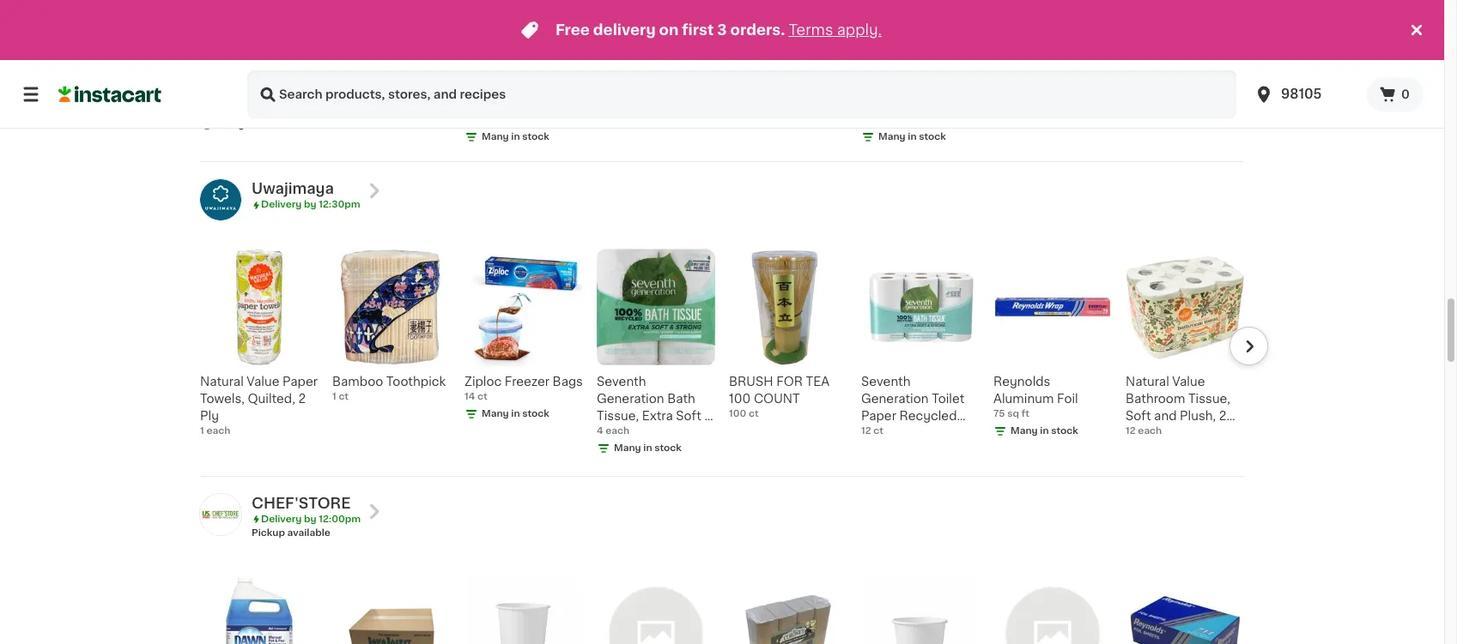 Task type: vqa. For each thing, say whether or not it's contained in the screenshot.


Task type: locate. For each thing, give the bounding box(es) containing it.
soap inside seventh generation dish soap free & clear
[[861, 82, 892, 94]]

&
[[925, 82, 935, 94], [705, 410, 714, 422]]

ply down bathroom
[[1126, 427, 1145, 439]]

1 natural from the left
[[200, 376, 244, 388]]

1 vertical spatial 1
[[200, 426, 204, 436]]

each inside natural value paper towels, quilted, 2 ply 1 each
[[206, 426, 230, 436]]

field inside "field day 2ply white paper towels"
[[332, 47, 368, 59]]

0 vertical spatial 100
[[729, 393, 751, 405]]

limited time offer region
[[0, 0, 1407, 60]]

2- up "9"
[[673, 65, 686, 77]]

0 vertical spatial 12 ct
[[465, 115, 487, 125]]

natural inside natural value paper towels, quilted, 2 ply 1 each
[[200, 376, 244, 388]]

value
[[247, 376, 280, 388], [1173, 376, 1205, 388]]

tree
[[640, 47, 666, 59]]

quilted,
[[248, 393, 295, 405]]

recycled left 75
[[900, 410, 957, 422]]

2 by from the top
[[304, 515, 316, 524]]

soap inside ecover automatic dishwasher soap tablets, citrus
[[803, 65, 834, 77]]

seventh inside seventh generation dish soap free & clear
[[861, 47, 911, 59]]

19 oz
[[861, 115, 886, 125]]

1 inside natural value paper towels, quilted, 2 ply 1 each
[[200, 426, 204, 436]]

0 vertical spatial tissue,
[[628, 65, 670, 77]]

brush for tea 100 count 100 ct
[[729, 376, 830, 419]]

soap up oz
[[861, 82, 892, 94]]

1 horizontal spatial value
[[1173, 376, 1205, 388]]

0 vertical spatial seventh generation toilet paper recycled bath tissue
[[465, 47, 568, 111]]

ply inside natural value bathroom tissue, soft and plush, 2 ply
[[1126, 427, 1145, 439]]

soap down automatic
[[803, 65, 834, 77]]

tissue, up sheets,
[[628, 65, 670, 77]]

98105 button
[[1244, 70, 1367, 119], [1254, 70, 1357, 119]]

tissue, inside seventh generation bath tissue, extra soft & strong, 2-ply
[[597, 410, 639, 422]]

2 soft from the left
[[1126, 410, 1151, 422]]

0 horizontal spatial day
[[239, 47, 264, 59]]

1 soft from the left
[[676, 410, 702, 422]]

1 vertical spatial 12 ct
[[861, 426, 884, 436]]

0 horizontal spatial value
[[247, 376, 280, 388]]

value inside natural value bathroom tissue, soft and plush, 2 ply
[[1173, 376, 1205, 388]]

0 vertical spatial free
[[556, 23, 590, 37]]

1 vertical spatial 2
[[1219, 410, 1227, 422]]

stock
[[390, 103, 417, 113], [655, 115, 682, 125], [787, 115, 814, 125], [1051, 115, 1079, 125], [258, 120, 285, 130], [522, 132, 550, 142], [919, 132, 946, 142], [522, 409, 550, 419], [1051, 426, 1079, 436], [655, 444, 682, 453]]

each down towels,
[[206, 426, 230, 436]]

instacart logo image
[[58, 84, 161, 105]]

free up ply,
[[669, 47, 696, 59]]

freezer
[[505, 376, 550, 388]]

1 horizontal spatial 1
[[332, 392, 336, 402]]

toilet inside "item carousel" region
[[932, 393, 965, 405]]

pickup
[[252, 529, 285, 538]]

natural
[[200, 376, 244, 388], [1126, 376, 1170, 388]]

ply inside seventh generation bath tissue, extra soft & strong, 2-ply
[[656, 427, 675, 439]]

0 vertical spatial recycled
[[503, 82, 560, 94]]

towels
[[409, 65, 450, 77], [994, 82, 1035, 94]]

2- down extra
[[643, 427, 656, 439]]

2 vertical spatial tissue,
[[597, 410, 639, 422]]

many in stock
[[350, 103, 417, 113], [614, 115, 682, 125], [746, 115, 814, 125], [1011, 115, 1079, 125], [217, 120, 285, 130], [482, 132, 550, 142], [879, 132, 946, 142], [482, 409, 550, 419], [1011, 426, 1079, 436], [614, 444, 682, 453]]

soap
[[803, 65, 834, 77], [861, 82, 892, 94]]

0 horizontal spatial ply
[[200, 410, 219, 422]]

by
[[304, 200, 316, 210], [304, 515, 316, 524]]

delivery up pickup available
[[261, 515, 302, 524]]

0 vertical spatial &
[[925, 82, 935, 94]]

1 horizontal spatial soft
[[1126, 410, 1151, 422]]

soft
[[676, 410, 702, 422], [1126, 410, 1151, 422]]

2 vertical spatial tissue
[[893, 427, 932, 439]]

2ply inside field day 2ply double roll bath tissue
[[267, 47, 293, 59]]

tissue, inside natural value bathroom tissue, soft and plush, 2 ply
[[1189, 393, 1231, 405]]

1 horizontal spatial ply
[[656, 427, 675, 439]]

seventh generation paper towels 100% recycled paper
[[994, 47, 1099, 111]]

soft up 12 each
[[1126, 410, 1151, 422]]

natural up bathroom
[[1126, 376, 1170, 388]]

1 horizontal spatial towels
[[994, 82, 1035, 94]]

Search field
[[247, 70, 1237, 119]]

0 horizontal spatial field
[[200, 47, 236, 59]]

seventh generation toilet paper recycled bath tissue inside "item carousel" region
[[861, 376, 965, 439]]

generation
[[465, 65, 532, 77], [861, 65, 929, 77], [994, 65, 1061, 77], [597, 393, 664, 405], [861, 393, 929, 405]]

in
[[379, 103, 388, 113], [644, 115, 652, 125], [776, 115, 785, 125], [1040, 115, 1049, 125], [247, 120, 256, 130], [511, 132, 520, 142], [908, 132, 917, 142], [511, 409, 520, 419], [1040, 426, 1049, 436], [644, 444, 652, 453]]

100%
[[1038, 82, 1071, 94]]

uwajimaya image
[[200, 180, 241, 221]]

soft right extra
[[676, 410, 702, 422]]

12
[[465, 115, 475, 125], [861, 426, 871, 436], [1126, 426, 1136, 436]]

2 horizontal spatial tissue
[[893, 427, 932, 439]]

white
[[332, 65, 368, 77]]

1 down bamboo
[[332, 392, 336, 402]]

item carousel region
[[176, 241, 1268, 469]]

dish
[[932, 65, 959, 77]]

generation inside seventh generation bath tissue, extra soft & strong, 2-ply
[[597, 393, 664, 405]]

toilet
[[535, 65, 568, 77], [932, 393, 965, 405]]

1 vertical spatial soap
[[861, 82, 892, 94]]

available
[[287, 529, 330, 538]]

1 horizontal spatial natural
[[1126, 376, 1170, 388]]

free left delivery
[[556, 23, 590, 37]]

tissue, up 4 each
[[597, 410, 639, 422]]

bath inside field day 2ply double roll bath tissue
[[273, 65, 301, 77]]

many
[[350, 103, 377, 113], [614, 115, 641, 125], [746, 115, 774, 125], [1011, 115, 1038, 125], [217, 120, 244, 130], [482, 132, 509, 142], [879, 132, 906, 142], [482, 409, 509, 419], [1011, 426, 1038, 436], [614, 444, 641, 453]]

1 horizontal spatial &
[[925, 82, 935, 94]]

★★★★★
[[465, 99, 525, 111], [465, 99, 525, 111]]

12 each
[[1126, 426, 1162, 436]]

soft inside natural value bathroom tissue, soft and plush, 2 ply
[[1126, 410, 1151, 422]]

tablets,
[[729, 82, 776, 94]]

for
[[777, 376, 803, 388]]

tissue inside field day 2ply double roll bath tissue
[[200, 82, 239, 94]]

1 98105 button from the left
[[1244, 70, 1367, 119]]

2 horizontal spatial ply
[[1126, 427, 1145, 439]]

None search field
[[247, 70, 1237, 119]]

towels right white
[[409, 65, 450, 77]]

0 horizontal spatial free
[[556, 23, 590, 37]]

2 natural from the left
[[1126, 376, 1170, 388]]

1 horizontal spatial 12
[[861, 426, 871, 436]]

rolls
[[684, 82, 714, 94]]

0 horizontal spatial seventh generation toilet paper recycled bath tissue
[[465, 47, 568, 111]]

1 horizontal spatial 2ply
[[399, 47, 426, 59]]

ply inside natural value paper towels, quilted, 2 ply 1 each
[[200, 410, 219, 422]]

by down uwajimaya
[[304, 200, 316, 210]]

field up white
[[332, 47, 368, 59]]

natural for natural value paper towels, quilted, 2 ply 1 each
[[200, 376, 244, 388]]

0 vertical spatial delivery
[[261, 200, 302, 210]]

ply down extra
[[656, 427, 675, 439]]

1 value from the left
[[247, 376, 280, 388]]

1 vertical spatial recycled
[[994, 99, 1051, 111]]

1 vertical spatial free
[[669, 47, 696, 59]]

1 horizontal spatial soap
[[861, 82, 892, 94]]

1 horizontal spatial 2-
[[673, 65, 686, 77]]

sheets,
[[625, 82, 670, 94]]

tissue, inside caboo tree free bath tissue, 2-ply, 300 sheets, 9 rolls
[[628, 65, 670, 77]]

1 vertical spatial 2-
[[643, 427, 656, 439]]

0 horizontal spatial soft
[[676, 410, 702, 422]]

biobag resealable bags, sandwich 25 each
[[1126, 47, 1239, 90]]

recycled left the 300
[[503, 82, 560, 94]]

natural up towels,
[[200, 376, 244, 388]]

1 day from the left
[[239, 47, 264, 59]]

1 vertical spatial towels
[[994, 82, 1035, 94]]

1 horizontal spatial seventh generation toilet paper recycled bath tissue
[[861, 376, 965, 439]]

day for roll
[[239, 47, 264, 59]]

value up plush,
[[1173, 376, 1205, 388]]

delivery down uwajimaya
[[261, 200, 302, 210]]

1 by from the top
[[304, 200, 316, 210]]

day inside field day 2ply double roll bath tissue
[[239, 47, 264, 59]]

soap for generation
[[861, 82, 892, 94]]

bags,
[[1126, 65, 1159, 77]]

1 field from the left
[[200, 47, 236, 59]]

12 for natural value bathroom tissue, soft and plush, 2 ply
[[1126, 426, 1136, 436]]

2 horizontal spatial recycled
[[994, 99, 1051, 111]]

towels left 100%
[[994, 82, 1035, 94]]

1 horizontal spatial day
[[371, 47, 396, 59]]

recycled
[[503, 82, 560, 94], [994, 99, 1051, 111], [900, 410, 957, 422]]

1 vertical spatial seventh generation toilet paper recycled bath tissue
[[861, 376, 965, 439]]

2 horizontal spatial free
[[895, 82, 922, 94]]

2
[[298, 393, 306, 405], [1219, 410, 1227, 422]]

generation for 19 oz
[[861, 65, 929, 77]]

0 horizontal spatial toilet
[[535, 65, 568, 77]]

0 vertical spatial tissue
[[200, 82, 239, 94]]

2 inside natural value paper towels, quilted, 2 ply 1 each
[[298, 393, 306, 405]]

0 vertical spatial 2
[[298, 393, 306, 405]]

ply down towels,
[[200, 410, 219, 422]]

value up quilted,
[[247, 376, 280, 388]]

value for bathroom
[[1173, 376, 1205, 388]]

0 horizontal spatial natural
[[200, 376, 244, 388]]

& down dish at the top of the page
[[925, 82, 935, 94]]

1 horizontal spatial recycled
[[900, 410, 957, 422]]

ct
[[477, 115, 487, 125], [339, 392, 349, 402], [478, 392, 488, 402], [749, 409, 759, 419], [874, 426, 884, 436]]

ct inside the bamboo toothpick 1 ct
[[339, 392, 349, 402]]

reynolds
[[994, 376, 1051, 388]]

0 vertical spatial 1
[[332, 392, 336, 402]]

chef'store
[[252, 497, 351, 511]]

0 horizontal spatial tissue
[[200, 82, 239, 94]]

foil
[[1057, 393, 1078, 405]]

0 vertical spatial towels
[[409, 65, 450, 77]]

0 vertical spatial soap
[[803, 65, 834, 77]]

75
[[994, 409, 1005, 419]]

1 horizontal spatial toilet
[[932, 393, 965, 405]]

field
[[200, 47, 236, 59], [332, 47, 368, 59]]

value for paper
[[247, 376, 280, 388]]

& right extra
[[705, 410, 714, 422]]

delivery for delivery by 12:00pm
[[261, 515, 302, 524]]

paper inside "field day 2ply white paper towels"
[[371, 65, 406, 77]]

2 inside natural value bathroom tissue, soft and plush, 2 ply
[[1219, 410, 1227, 422]]

1 vertical spatial delivery
[[261, 515, 302, 524]]

0 horizontal spatial 12 ct
[[465, 115, 487, 125]]

natural value paper towels, quilted, 2 ply 1 each
[[200, 376, 318, 436]]

seventh inside seventh generation bath tissue, extra soft & strong, 2-ply
[[597, 376, 646, 388]]

natural for natural value bathroom tissue, soft and plush, 2 ply
[[1126, 376, 1170, 388]]

0
[[1402, 88, 1410, 100]]

1 vertical spatial tissue,
[[1189, 393, 1231, 405]]

2- inside caboo tree free bath tissue, 2-ply, 300 sheets, 9 rolls
[[673, 65, 686, 77]]

0 horizontal spatial 2-
[[643, 427, 656, 439]]

value inside natural value paper towels, quilted, 2 ply 1 each
[[247, 376, 280, 388]]

automatic
[[774, 47, 836, 59]]

seventh
[[465, 47, 514, 59], [861, 47, 911, 59], [994, 47, 1043, 59], [597, 376, 646, 388], [861, 376, 911, 388]]

2ply
[[267, 47, 293, 59], [399, 47, 426, 59]]

2 right quilted,
[[298, 393, 306, 405]]

delivery
[[593, 23, 656, 37]]

day
[[239, 47, 264, 59], [371, 47, 396, 59]]

free
[[556, 23, 590, 37], [669, 47, 696, 59], [895, 82, 922, 94]]

0 horizontal spatial 1
[[200, 426, 204, 436]]

2 value from the left
[[1173, 376, 1205, 388]]

0 horizontal spatial towels
[[409, 65, 450, 77]]

1 vertical spatial &
[[705, 410, 714, 422]]

25
[[1126, 81, 1138, 90]]

2 2ply from the left
[[399, 47, 426, 59]]

seventh generation toilet paper recycled bath tissue
[[465, 47, 568, 111], [861, 376, 965, 439]]

12 for seventh generation toilet paper recycled bath tissue
[[861, 426, 871, 436]]

tissue, for natural value bathroom tissue, soft and plush, 2 ply
[[1189, 393, 1231, 405]]

0 horizontal spatial 2
[[298, 393, 306, 405]]

2ply inside "field day 2ply white paper towels"
[[399, 47, 426, 59]]

2 field from the left
[[332, 47, 368, 59]]

tissue, up plush,
[[1189, 393, 1231, 405]]

free left clear
[[895, 82, 922, 94]]

1 2ply from the left
[[267, 47, 293, 59]]

seventh generation bath tissue, extra soft & strong, 2-ply
[[597, 376, 714, 439]]

each
[[1140, 81, 1164, 90], [206, 426, 230, 436], [606, 426, 630, 436], [1138, 426, 1162, 436]]

1 horizontal spatial tissue
[[496, 99, 535, 111]]

2 day from the left
[[371, 47, 396, 59]]

recycled down 100%
[[994, 99, 1051, 111]]

1 vertical spatial tissue
[[496, 99, 535, 111]]

1 horizontal spatial free
[[669, 47, 696, 59]]

1 horizontal spatial 2
[[1219, 410, 1227, 422]]

resealable
[[1172, 47, 1239, 59]]

1 vertical spatial by
[[304, 515, 316, 524]]

by for 12:00pm
[[304, 515, 316, 524]]

generation inside seventh generation dish soap free & clear
[[861, 65, 929, 77]]

field for field day 2ply double roll bath tissue
[[200, 47, 236, 59]]

0 vertical spatial by
[[304, 200, 316, 210]]

0 horizontal spatial 2ply
[[267, 47, 293, 59]]

field inside field day 2ply double roll bath tissue
[[200, 47, 236, 59]]

2 right plush,
[[1219, 410, 1227, 422]]

1 horizontal spatial 12 ct
[[861, 426, 884, 436]]

2 vertical spatial free
[[895, 82, 922, 94]]

each down bags,
[[1140, 81, 1164, 90]]

1 vertical spatial 100
[[729, 409, 747, 419]]

bath inside caboo tree free bath tissue, 2-ply, 300 sheets, 9 rolls
[[597, 65, 625, 77]]

each down and
[[1138, 426, 1162, 436]]

citrus
[[779, 82, 815, 94]]

0 horizontal spatial soap
[[803, 65, 834, 77]]

12 ct
[[465, 115, 487, 125], [861, 426, 884, 436]]

1 horizontal spatial field
[[332, 47, 368, 59]]

tissue
[[200, 82, 239, 94], [496, 99, 535, 111], [893, 427, 932, 439]]

& inside seventh generation dish soap free & clear
[[925, 82, 935, 94]]

extra
[[642, 410, 673, 422]]

free inside 'limited time offer' region
[[556, 23, 590, 37]]

0 vertical spatial 2-
[[673, 65, 686, 77]]

1 delivery from the top
[[261, 200, 302, 210]]

by up available
[[304, 515, 316, 524]]

day for paper
[[371, 47, 396, 59]]

field day 2ply white paper towels
[[332, 47, 450, 77]]

2-
[[673, 65, 686, 77], [643, 427, 656, 439]]

0 horizontal spatial &
[[705, 410, 714, 422]]

2 delivery from the top
[[261, 515, 302, 524]]

1 down towels,
[[200, 426, 204, 436]]

2 vertical spatial recycled
[[900, 410, 957, 422]]

uwajimaya
[[252, 182, 334, 196]]

natural inside natural value bathroom tissue, soft and plush, 2 ply
[[1126, 376, 1170, 388]]

day inside "field day 2ply white paper towels"
[[371, 47, 396, 59]]

field up double
[[200, 47, 236, 59]]

terms apply. link
[[789, 23, 882, 37]]

2 horizontal spatial 12
[[1126, 426, 1136, 436]]

1 vertical spatial toilet
[[932, 393, 965, 405]]

tissue for ★★★★★
[[496, 99, 535, 111]]



Task type: describe. For each thing, give the bounding box(es) containing it.
field for field day 2ply white paper towels
[[332, 47, 368, 59]]

count
[[754, 393, 800, 405]]

3
[[717, 23, 727, 37]]

300
[[597, 82, 622, 94]]

reynolds aluminum foil 75 sq ft
[[994, 376, 1078, 419]]

ecover
[[729, 47, 771, 59]]

12 ct inside "item carousel" region
[[861, 426, 884, 436]]

1 100 from the top
[[729, 393, 751, 405]]

0 horizontal spatial 12
[[465, 115, 475, 125]]

delivery by 12:30pm
[[261, 200, 360, 210]]

tea
[[806, 376, 830, 388]]

bathroom
[[1126, 393, 1185, 405]]

ziploc
[[465, 376, 502, 388]]

aluminum
[[994, 393, 1054, 405]]

14
[[465, 392, 475, 402]]

plush,
[[1180, 410, 1216, 422]]

1 inside the bamboo toothpick 1 ct
[[332, 392, 336, 402]]

bamboo toothpick 1 ct
[[332, 376, 446, 402]]

each inside biobag resealable bags, sandwich 25 each
[[1140, 81, 1164, 90]]

ziploc freezer bags 14 ct
[[465, 376, 583, 402]]

tissue inside "item carousel" region
[[893, 427, 932, 439]]

orders.
[[730, 23, 785, 37]]

0 button
[[1367, 77, 1424, 112]]

free inside seventh generation dish soap free & clear
[[895, 82, 922, 94]]

seventh inside the 'seventh generation paper towels 100% recycled paper'
[[994, 47, 1043, 59]]

19
[[861, 115, 872, 125]]

double
[[200, 65, 244, 77]]

delivery for delivery by 12:30pm
[[261, 200, 302, 210]]

terms
[[789, 23, 833, 37]]

ct inside the ziploc freezer bags 14 ct
[[478, 392, 488, 402]]

clear
[[938, 82, 970, 94]]

4 each
[[597, 426, 630, 436]]

soap for automatic
[[803, 65, 834, 77]]

generation inside the 'seventh generation paper towels 100% recycled paper'
[[994, 65, 1061, 77]]

bags
[[553, 376, 583, 388]]

caboo
[[597, 47, 637, 59]]

ct inside brush for tea 100 count 100 ct
[[749, 409, 759, 419]]

towels,
[[200, 393, 245, 405]]

2 100 from the top
[[729, 409, 747, 419]]

caboo tree free bath tissue, 2-ply, 300 sheets, 9 rolls
[[597, 47, 714, 94]]

free inside caboo tree free bath tissue, 2-ply, 300 sheets, 9 rolls
[[669, 47, 696, 59]]

and
[[1154, 410, 1177, 422]]

towels inside "field day 2ply white paper towels"
[[409, 65, 450, 77]]

natural value bathroom tissue, soft and plush, 2 ply
[[1126, 376, 1231, 439]]

by for 12:30pm
[[304, 200, 316, 210]]

oz
[[874, 115, 886, 125]]

soft inside seventh generation bath tissue, extra soft & strong, 2-ply
[[676, 410, 702, 422]]

sq
[[1008, 409, 1019, 419]]

each right 4
[[606, 426, 630, 436]]

ply,
[[686, 65, 708, 77]]

chef'store image
[[200, 494, 241, 536]]

ft
[[1022, 409, 1030, 419]]

free delivery on first 3 orders. terms apply.
[[556, 23, 882, 37]]

98105
[[1281, 88, 1322, 100]]

0 horizontal spatial recycled
[[503, 82, 560, 94]]

generation for 12 ct
[[861, 393, 929, 405]]

2ply for bath
[[267, 47, 293, 59]]

paper inside natural value paper towels, quilted, 2 ply 1 each
[[283, 376, 318, 388]]

4
[[597, 426, 603, 436]]

recycled inside the 'seventh generation paper towels 100% recycled paper'
[[994, 99, 1051, 111]]

9
[[673, 82, 681, 94]]

biobag
[[1126, 47, 1169, 59]]

tissue for many in stock
[[200, 82, 239, 94]]

strong,
[[597, 427, 640, 439]]

seventh generation dish soap free & clear
[[861, 47, 970, 94]]

ecover automatic dishwasher soap tablets, citrus
[[729, 47, 836, 94]]

bamboo
[[332, 376, 383, 388]]

seventh for 12 ct
[[861, 376, 911, 388]]

dishwasher
[[729, 65, 800, 77]]

bath inside seventh generation bath tissue, extra soft & strong, 2-ply
[[667, 393, 696, 405]]

first
[[682, 23, 714, 37]]

generation for 4 each
[[597, 393, 664, 405]]

seventh for 4 each
[[597, 376, 646, 388]]

pickup available
[[252, 529, 330, 538]]

apply.
[[837, 23, 882, 37]]

2ply for towels
[[399, 47, 426, 59]]

roll
[[247, 65, 270, 77]]

tissue, for seventh generation bath tissue, extra soft & strong, 2-ply
[[597, 410, 639, 422]]

toothpick
[[386, 376, 446, 388]]

& inside seventh generation bath tissue, extra soft & strong, 2-ply
[[705, 410, 714, 422]]

brush
[[729, 376, 773, 388]]

0 vertical spatial toilet
[[535, 65, 568, 77]]

delivery by 12:00pm
[[261, 515, 361, 524]]

12:30pm
[[319, 200, 360, 210]]

sandwich
[[1162, 65, 1221, 77]]

2- inside seventh generation bath tissue, extra soft & strong, 2-ply
[[643, 427, 656, 439]]

12:00pm
[[319, 515, 361, 524]]

2 98105 button from the left
[[1254, 70, 1357, 119]]

on
[[659, 23, 679, 37]]

towels inside the 'seventh generation paper towels 100% recycled paper'
[[994, 82, 1035, 94]]

field day 2ply double roll bath tissue
[[200, 47, 301, 94]]

seventh for 19 oz
[[861, 47, 911, 59]]

recycled inside "item carousel" region
[[900, 410, 957, 422]]



